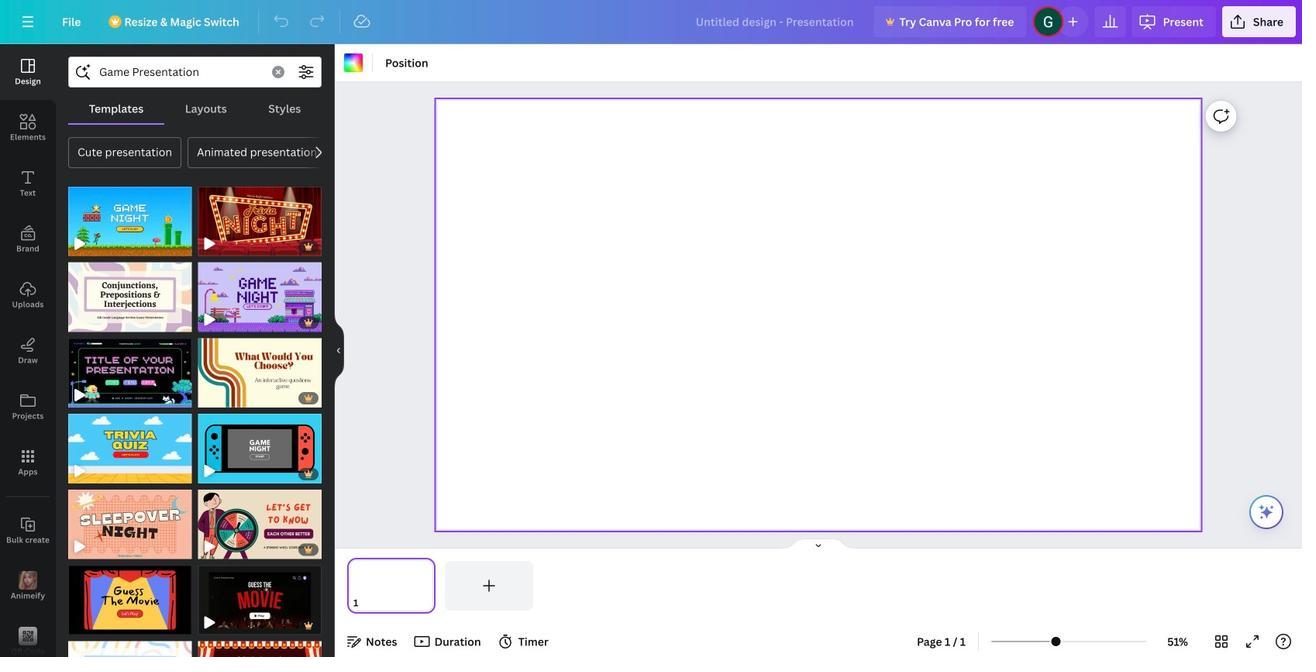 Task type: locate. For each thing, give the bounding box(es) containing it.
black and red modern guess the movie animated game presentation group
[[198, 557, 322, 635]]

canva assistant image
[[1258, 503, 1277, 522]]

plural nouns review game presentation in blue yellow pink playful style group
[[68, 632, 192, 658]]

Page title text field
[[365, 596, 371, 611]]

conjunctions, prepositions, and interjections language review game presentation in pastel simple style group
[[68, 253, 192, 332]]

page 1 image
[[347, 562, 436, 611]]

blue red illustration console game night quiz game presentation group
[[198, 405, 322, 484]]

vintage colors retro interactive  icebreaker education presentation group
[[198, 329, 322, 408]]

side panel tab list
[[0, 44, 56, 658]]

hide image
[[334, 314, 344, 388]]

red white cute illustrative bingo game presentation group
[[198, 632, 322, 658]]

#ffffff image
[[344, 54, 363, 72]]

hide pages image
[[782, 538, 856, 551]]

colorful retro playful trivia game night fun presentation group
[[68, 481, 192, 560]]



Task type: vqa. For each thing, say whether or not it's contained in the screenshot.
With inside (Pro), voice-overs, and multiple audio tracks. Wow with
no



Task type: describe. For each thing, give the bounding box(es) containing it.
purple and pink pixel retro nostalgia fever fandom game presentation group
[[198, 253, 322, 332]]

Design title text field
[[684, 6, 868, 37]]

blue and yellow neon retro pixel art game night game presentation group
[[68, 178, 192, 256]]

main menu bar
[[0, 0, 1303, 44]]

red and yellow illustrated movie guessing game presentation group
[[68, 557, 192, 635]]

red and yellow retro bold trivia game presentation group
[[198, 178, 322, 256]]

Use 5+ words to describe... search field
[[99, 57, 263, 87]]

blue and yellow fun colorful trivia quiz kids game presentation group
[[68, 405, 192, 484]]

icebreaker activity game presentation in orange and purple illustrative style group
[[198, 481, 322, 560]]

Zoom button
[[1153, 630, 1204, 655]]

black neon green neon pink trendy illustrative creative presentation group
[[68, 329, 192, 408]]



